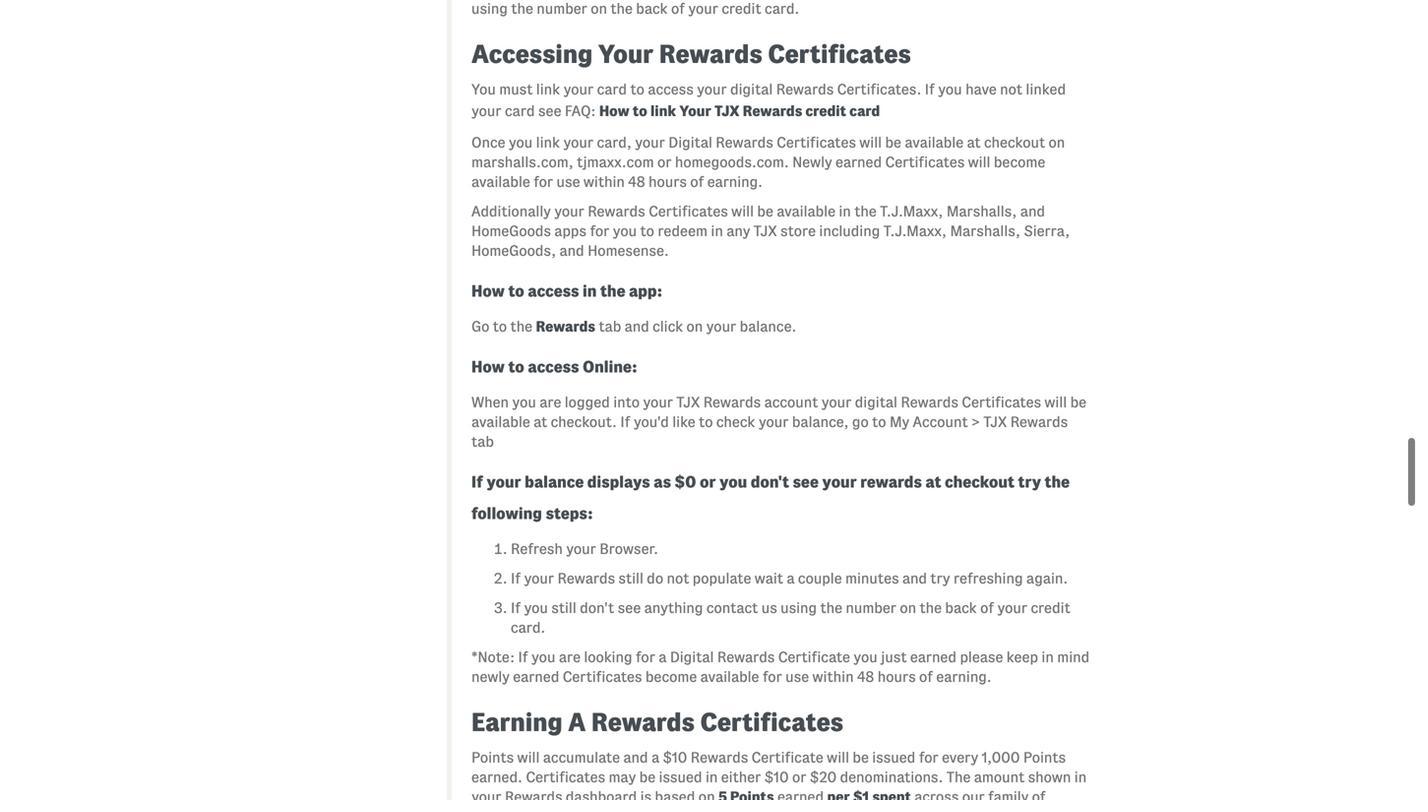 Task type: locate. For each thing, give the bounding box(es) containing it.
0 horizontal spatial see
[[538, 103, 562, 119]]

at inside when you are logged into your tjx rewards account your digital rewards certificates will be available at checkout. if you'd like to check your balance, go to my account > tjx rewards tab
[[534, 414, 548, 430]]

0 vertical spatial at
[[967, 135, 981, 151]]

are
[[540, 394, 562, 411], [559, 649, 581, 666]]

don't
[[751, 474, 790, 491], [580, 600, 615, 616]]

or right $0
[[700, 474, 716, 491]]

don't inside if you still don't see anything contact us using the number on the back of your credit card.
[[580, 600, 615, 616]]

0 vertical spatial digital
[[731, 81, 773, 98]]

0 vertical spatial checkout
[[984, 135, 1046, 151]]

2 horizontal spatial of
[[981, 600, 994, 616]]

your down account
[[759, 414, 789, 430]]

0 horizontal spatial hours
[[649, 174, 687, 190]]

checkout down linked
[[984, 135, 1046, 151]]

link for you
[[536, 135, 560, 151]]

hours inside once you link your card, your digital rewards certificates will be available at checkout on marshalls.com, tjmaxx.com or homegoods.com. newly earned certificates will become available for use within 48 hours of earning.
[[649, 174, 687, 190]]

1 vertical spatial t.j.maxx,
[[884, 223, 947, 239]]

2 horizontal spatial see
[[793, 474, 819, 491]]

0 vertical spatial certificate
[[779, 649, 851, 666]]

1 vertical spatial a
[[659, 649, 667, 666]]

if your balance displays as $0 or you don't see your rewards at checkout try the following steps:
[[472, 474, 1070, 522]]

2 vertical spatial at
[[926, 474, 942, 491]]

don't up looking
[[580, 600, 615, 616]]

the down couple
[[821, 600, 843, 616]]

not
[[1000, 81, 1023, 98], [667, 571, 690, 587]]

available down marshalls.com,
[[472, 174, 530, 190]]

do
[[647, 571, 664, 587]]

0 horizontal spatial of
[[691, 174, 704, 190]]

points will accumulate and a $10 rewards certificate will be issued for every 1,000 points earned. certificates may be issued in either $10 or $20 denominations. the amount shown in your rewards dashboard is based on
[[472, 750, 1087, 800]]

certificates down certificates.
[[886, 154, 965, 170]]

2 points from the left
[[1024, 750, 1066, 766]]

additionally
[[472, 203, 551, 220]]

certificate inside points will accumulate and a $10 rewards certificate will be issued for every 1,000 points earned. certificates may be issued in either $10 or $20 denominations. the amount shown in your rewards dashboard is based on
[[752, 750, 824, 766]]

0 vertical spatial access
[[648, 81, 694, 98]]

for down marshalls.com,
[[534, 174, 553, 190]]

within inside once you link your card, your digital rewards certificates will be available at checkout on marshalls.com, tjmaxx.com or homegoods.com. newly earned certificates will become available for use within 48 hours of earning.
[[584, 174, 625, 190]]

if up following
[[472, 474, 483, 491]]

you inside if you still don't see anything contact us using the number on the back of your credit card.
[[524, 600, 548, 616]]

to right go
[[493, 319, 507, 335]]

number
[[846, 600, 897, 616]]

0 vertical spatial still
[[619, 571, 644, 587]]

on down linked
[[1049, 135, 1066, 151]]

still inside if you still don't see anything contact us using the number on the back of your credit card.
[[552, 600, 577, 616]]

certificate up the $20 at the bottom right of page
[[752, 750, 824, 766]]

0 horizontal spatial within
[[584, 174, 625, 190]]

like
[[673, 414, 696, 430]]

or inside once you link your card, your digital rewards certificates will be available at checkout on marshalls.com, tjmaxx.com or homegoods.com. newly earned certificates will become available for use within 48 hours of earning.
[[658, 154, 672, 170]]

certificates inside additionally your rewards certificates will be available in the t.j.maxx, marshalls, and homegoods apps for you to redeem in any tjx store including t.j.maxx, marshalls, sierra, homegoods, and homesense.
[[649, 203, 728, 220]]

you must link your card to access your digital rewards certificates. if you have not linked your card see faq:
[[472, 81, 1066, 119]]

digital inside once you link your card, your digital rewards certificates will be available at checkout on marshalls.com, tjmaxx.com or homegoods.com. newly earned certificates will become available for use within 48 hours of earning.
[[669, 135, 713, 151]]

0 vertical spatial not
[[1000, 81, 1023, 98]]

try up again.
[[1019, 474, 1042, 491]]

at left the "checkout."
[[534, 414, 548, 430]]

try
[[1019, 474, 1042, 491], [931, 571, 951, 587]]

1 horizontal spatial card
[[597, 81, 627, 98]]

2 horizontal spatial earned
[[911, 649, 957, 666]]

if down card. at left bottom
[[518, 649, 528, 666]]

your inside if you still don't see anything contact us using the number on the back of your credit card.
[[998, 600, 1028, 616]]

see inside if you still don't see anything contact us using the number on the back of your credit card.
[[618, 600, 641, 616]]

for inside additionally your rewards certificates will be available in the t.j.maxx, marshalls, and homegoods apps for you to redeem in any tjx store including t.j.maxx, marshalls, sierra, homegoods, and homesense.
[[590, 223, 610, 239]]

be inside once you link your card, your digital rewards certificates will be available at checkout on marshalls.com, tjmaxx.com or homegoods.com. newly earned certificates will become available for use within 48 hours of earning.
[[886, 135, 902, 151]]

0 vertical spatial marshalls,
[[947, 203, 1017, 220]]

accessing your rewards certificates
[[472, 41, 911, 68]]

to inside additionally your rewards certificates will be available in the t.j.maxx, marshalls, and homegoods apps for you to redeem in any tjx store including t.j.maxx, marshalls, sierra, homegoods, and homesense.
[[640, 223, 655, 239]]

rewards inside *note: if you are looking for a digital rewards certificate you just earned please keep in mind newly earned certificates become available for use within 48 hours of earning.
[[718, 649, 775, 666]]

your down refreshing at the bottom right of page
[[998, 600, 1028, 616]]

certificates up >
[[962, 394, 1042, 411]]

$0
[[675, 474, 697, 491]]

are inside when you are logged into your tjx rewards account your digital rewards certificates will be available at checkout. if you'd like to check your balance, go to my account > tjx rewards tab
[[540, 394, 562, 411]]

points up earned.
[[472, 750, 514, 766]]

1 vertical spatial of
[[981, 600, 994, 616]]

tab up online:
[[599, 319, 621, 335]]

0 vertical spatial hours
[[649, 174, 687, 190]]

1 vertical spatial within
[[813, 669, 854, 685]]

t.j.maxx,
[[880, 203, 944, 220], [884, 223, 947, 239]]

you'd
[[634, 414, 669, 430]]

1 vertical spatial access
[[528, 283, 579, 300]]

your down earned.
[[472, 789, 502, 800]]

2 vertical spatial how
[[472, 359, 505, 376]]

1 vertical spatial checkout
[[945, 474, 1015, 491]]

you
[[472, 81, 496, 98]]

in
[[839, 203, 851, 220], [711, 223, 723, 239], [583, 283, 597, 300], [1042, 649, 1054, 666], [706, 770, 718, 786], [1075, 770, 1087, 786]]

become inside once you link your card, your digital rewards certificates will be available at checkout on marshalls.com, tjmaxx.com or homegoods.com. newly earned certificates will become available for use within 48 hours of earning.
[[994, 154, 1046, 170]]

see left anything on the left of page
[[618, 600, 641, 616]]

anything
[[645, 600, 703, 616]]

1 horizontal spatial see
[[618, 600, 641, 616]]

at
[[967, 135, 981, 151], [534, 414, 548, 430], [926, 474, 942, 491]]

within inside *note: if you are looking for a digital rewards certificate you just earned please keep in mind newly earned certificates become available for use within 48 hours of earning.
[[813, 669, 854, 685]]

and inside points will accumulate and a $10 rewards certificate will be issued for every 1,000 points earned. certificates may be issued in either $10 or $20 denominations. the amount shown in your rewards dashboard is based on
[[624, 750, 648, 766]]

when you are logged into your tjx rewards account your digital rewards certificates will be available at checkout. if you'd like to check your balance, go to my account > tjx rewards tab
[[472, 394, 1087, 450]]

try up back
[[931, 571, 951, 587]]

are down the how to access online:
[[540, 394, 562, 411]]

0 vertical spatial use
[[557, 174, 580, 190]]

refresh
[[511, 541, 563, 557]]

link up marshalls.com,
[[536, 135, 560, 151]]

for right apps at the left top of the page
[[590, 223, 610, 239]]

2 vertical spatial link
[[536, 135, 560, 151]]

earning. down please
[[937, 669, 992, 685]]

rewards inside once you link your card, your digital rewards certificates will be available at checkout on marshalls.com, tjmaxx.com or homegoods.com. newly earned certificates will become available for use within 48 hours of earning.
[[716, 135, 774, 151]]

you inside when you are logged into your tjx rewards account your digital rewards certificates will be available at checkout. if you'd like to check your balance, go to my account > tjx rewards tab
[[512, 394, 536, 411]]

checkout inside once you link your card, your digital rewards certificates will be available at checkout on marshalls.com, tjmaxx.com or homegoods.com. newly earned certificates will become available for use within 48 hours of earning.
[[984, 135, 1046, 151]]

checkout inside if your balance displays as $0 or you don't see your rewards at checkout try the following steps:
[[945, 474, 1015, 491]]

additionally your rewards certificates will be available in the t.j.maxx, marshalls, and homegoods apps for you to redeem in any tjx store including t.j.maxx, marshalls, sierra, homegoods, and homesense.
[[472, 203, 1071, 259]]

1 horizontal spatial credit
[[1031, 600, 1071, 616]]

newly
[[793, 154, 833, 170]]

earned inside once you link your card, your digital rewards certificates will be available at checkout on marshalls.com, tjmaxx.com or homegoods.com. newly earned certificates will become available for use within 48 hours of earning.
[[836, 154, 882, 170]]

within down the "tjmaxx.com"
[[584, 174, 625, 190]]

1 vertical spatial digital
[[670, 649, 714, 666]]

certificates inside when you are logged into your tjx rewards account your digital rewards certificates will be available at checkout. if you'd like to check your balance, go to my account > tjx rewards tab
[[962, 394, 1042, 411]]

in right keep
[[1042, 649, 1054, 666]]

digital down anything on the left of page
[[670, 649, 714, 666]]

1 horizontal spatial at
[[926, 474, 942, 491]]

0 horizontal spatial become
[[646, 669, 697, 685]]

0 vertical spatial within
[[584, 174, 625, 190]]

still left do
[[619, 571, 644, 587]]

us
[[762, 600, 778, 616]]

link inside you must link your card to access your digital rewards certificates. if you have not linked your card see faq:
[[536, 81, 560, 98]]

rewards inside additionally your rewards certificates will be available in the t.j.maxx, marshalls, and homegoods apps for you to redeem in any tjx store including t.j.maxx, marshalls, sierra, homegoods, and homesense.
[[588, 203, 646, 220]]

to up "card,"
[[631, 81, 645, 98]]

at inside once you link your card, your digital rewards certificates will be available at checkout on marshalls.com, tjmaxx.com or homegoods.com. newly earned certificates will become available for use within 48 hours of earning.
[[967, 135, 981, 151]]

2 vertical spatial or
[[793, 770, 807, 786]]

your
[[598, 41, 654, 68], [680, 103, 712, 119]]

0 vertical spatial earned
[[836, 154, 882, 170]]

certificates down looking
[[563, 669, 642, 685]]

1 vertical spatial tab
[[472, 434, 494, 450]]

2 vertical spatial see
[[618, 600, 641, 616]]

t.j.maxx, right the including
[[884, 223, 947, 239]]

you left have
[[939, 81, 963, 98]]

see
[[538, 103, 562, 119], [793, 474, 819, 491], [618, 600, 641, 616]]

back
[[946, 600, 977, 616]]

0 horizontal spatial don't
[[580, 600, 615, 616]]

and up may
[[624, 750, 648, 766]]

will
[[860, 135, 882, 151], [968, 154, 991, 170], [732, 203, 754, 220], [1045, 394, 1067, 411], [517, 750, 540, 766], [827, 750, 850, 766]]

to up homesense. on the left top of the page
[[640, 223, 655, 239]]

a
[[568, 709, 586, 737]]

certificates
[[768, 41, 911, 68], [777, 135, 856, 151], [886, 154, 965, 170], [649, 203, 728, 220], [962, 394, 1042, 411], [563, 669, 642, 685], [700, 709, 844, 737], [526, 770, 606, 786]]

checkout
[[984, 135, 1046, 151], [945, 474, 1015, 491]]

how up "card,"
[[599, 103, 630, 119]]

you
[[939, 81, 963, 98], [509, 135, 533, 151], [613, 223, 637, 239], [512, 394, 536, 411], [720, 474, 748, 491], [524, 600, 548, 616], [532, 649, 556, 666], [854, 649, 878, 666]]

if inside if you still don't see anything contact us using the number on the back of your credit card.
[[511, 600, 521, 616]]

1 vertical spatial are
[[559, 649, 581, 666]]

available up store
[[777, 203, 836, 220]]

certificate
[[779, 649, 851, 666], [752, 750, 824, 766]]

earned right newly
[[836, 154, 882, 170]]

digital up 'go'
[[855, 394, 898, 411]]

the
[[855, 203, 877, 220], [601, 283, 626, 300], [511, 319, 533, 335], [1045, 474, 1070, 491], [821, 600, 843, 616], [920, 600, 942, 616]]

0 horizontal spatial points
[[472, 750, 514, 766]]

1 vertical spatial certificate
[[752, 750, 824, 766]]

must
[[499, 81, 533, 98]]

apps
[[555, 223, 587, 239]]

access down accessing your rewards certificates
[[648, 81, 694, 98]]

is
[[641, 789, 652, 800]]

a down anything on the left of page
[[659, 649, 667, 666]]

account
[[765, 394, 819, 411]]

your down faq:
[[564, 135, 594, 151]]

0 vertical spatial how
[[599, 103, 630, 119]]

1 vertical spatial or
[[700, 474, 716, 491]]

0 horizontal spatial use
[[557, 174, 580, 190]]

or left the $20 at the bottom right of page
[[793, 770, 807, 786]]

48 inside *note: if you are looking for a digital rewards certificate you just earned please keep in mind newly earned certificates become available for use within 48 hours of earning.
[[857, 669, 875, 685]]

1 vertical spatial see
[[793, 474, 819, 491]]

your
[[564, 81, 594, 98], [697, 81, 727, 98], [472, 103, 502, 119], [564, 135, 594, 151], [635, 135, 665, 151], [554, 203, 585, 220], [707, 319, 737, 335], [643, 394, 673, 411], [822, 394, 852, 411], [759, 414, 789, 430], [487, 474, 521, 491], [823, 474, 857, 491], [566, 541, 596, 557], [524, 571, 554, 587], [998, 600, 1028, 616], [472, 789, 502, 800]]

rewards
[[659, 41, 763, 68], [777, 81, 834, 98], [743, 103, 803, 119], [716, 135, 774, 151], [588, 203, 646, 220], [536, 319, 596, 335], [704, 394, 761, 411], [901, 394, 959, 411], [1011, 414, 1068, 430], [558, 571, 615, 587], [718, 649, 775, 666], [592, 709, 695, 737], [691, 750, 748, 766], [505, 789, 563, 800]]

are left looking
[[559, 649, 581, 666]]

1 horizontal spatial of
[[920, 669, 933, 685]]

if up card. at left bottom
[[511, 600, 521, 616]]

1 vertical spatial at
[[534, 414, 548, 430]]

>
[[972, 414, 981, 430]]

use inside *note: if you are looking for a digital rewards certificate you just earned please keep in mind newly earned certificates become available for use within 48 hours of earning.
[[786, 669, 809, 685]]

0 horizontal spatial still
[[552, 600, 577, 616]]

homegoods.com.
[[675, 154, 789, 170]]

if
[[925, 81, 935, 98], [621, 414, 631, 430], [472, 474, 483, 491], [511, 571, 521, 587], [511, 600, 521, 616], [518, 649, 528, 666]]

how up when
[[472, 359, 505, 376]]

on right the number
[[900, 600, 917, 616]]

you up homesense. on the left top of the page
[[613, 223, 637, 239]]

1 horizontal spatial hours
[[878, 669, 916, 685]]

how for how to access online:
[[472, 359, 505, 376]]

in down homesense. on the left top of the page
[[583, 283, 597, 300]]

card down must
[[505, 103, 535, 119]]

earning. down homegoods.com.
[[708, 174, 763, 190]]

tab down when
[[472, 434, 494, 450]]

on
[[1049, 135, 1066, 151], [687, 319, 703, 335], [900, 600, 917, 616], [699, 789, 715, 800]]

1 vertical spatial don't
[[580, 600, 615, 616]]

0 horizontal spatial or
[[658, 154, 672, 170]]

48 down the "tjmaxx.com"
[[628, 174, 646, 190]]

rewards
[[861, 474, 922, 491]]

don't down when you are logged into your tjx rewards account your digital rewards certificates will be available at checkout. if you'd like to check your balance, go to my account > tjx rewards tab
[[751, 474, 790, 491]]

certificates down accumulate
[[526, 770, 606, 786]]

tjx up homegoods.com.
[[715, 103, 740, 119]]

1 points from the left
[[472, 750, 514, 766]]

48
[[628, 174, 646, 190], [857, 669, 875, 685]]

2 vertical spatial of
[[920, 669, 933, 685]]

0 horizontal spatial not
[[667, 571, 690, 587]]

how for how to link your tjx rewards credit card
[[599, 103, 630, 119]]

checkout for try
[[945, 474, 1015, 491]]

become up sierra,
[[994, 154, 1046, 170]]

0 vertical spatial digital
[[669, 135, 713, 151]]

go to the rewards tab and click on your balance.
[[472, 319, 797, 335]]

1 horizontal spatial $10
[[765, 770, 789, 786]]

populate
[[693, 571, 752, 587]]

link inside once you link your card, your digital rewards certificates will be available at checkout on marshalls.com, tjmaxx.com or homegoods.com. newly earned certificates will become available for use within 48 hours of earning.
[[536, 135, 560, 151]]

card up "card,"
[[597, 81, 627, 98]]

if right certificates.
[[925, 81, 935, 98]]

0 horizontal spatial earning.
[[708, 174, 763, 190]]

earned.
[[472, 770, 523, 786]]

at for if your balance displays as $0 or you don't see your rewards at checkout try the following steps:
[[926, 474, 942, 491]]

you right when
[[512, 394, 536, 411]]

to inside you must link your card to access your digital rewards certificates. if you have not linked your card see faq:
[[631, 81, 645, 98]]

shown
[[1028, 770, 1072, 786]]

or right the "tjmaxx.com"
[[658, 154, 672, 170]]

$10 up based
[[663, 750, 688, 766]]

1 vertical spatial become
[[646, 669, 697, 685]]

certificates up points will accumulate and a $10 rewards certificate will be issued for every 1,000 points earned. certificates may be issued in either $10 or $20 denominations. the amount shown in your rewards dashboard is based on
[[700, 709, 844, 737]]

a
[[787, 571, 795, 587], [659, 649, 667, 666], [652, 750, 660, 766]]

issued
[[873, 750, 916, 766], [659, 770, 703, 786]]

1 vertical spatial link
[[651, 103, 677, 119]]

1 vertical spatial still
[[552, 600, 577, 616]]

your left balance.
[[707, 319, 737, 335]]

at right the rewards
[[926, 474, 942, 491]]

1 vertical spatial digital
[[855, 394, 898, 411]]

at down have
[[967, 135, 981, 151]]

into
[[614, 394, 640, 411]]

homegoods
[[472, 223, 551, 239]]

0 vertical spatial don't
[[751, 474, 790, 491]]

0 vertical spatial see
[[538, 103, 562, 119]]

available inside when you are logged into your tjx rewards account your digital rewards certificates will be available at checkout. if you'd like to check your balance, go to my account > tjx rewards tab
[[472, 414, 530, 430]]

points up shown
[[1024, 750, 1066, 766]]

0 vertical spatial are
[[540, 394, 562, 411]]

access for online:
[[528, 359, 579, 376]]

tjx inside additionally your rewards certificates will be available in the t.j.maxx, marshalls, and homegoods apps for you to redeem in any tjx store including t.j.maxx, marshalls, sierra, homegoods, and homesense.
[[754, 223, 777, 239]]

you inside additionally your rewards certificates will be available in the t.j.maxx, marshalls, and homegoods apps for you to redeem in any tjx store including t.j.maxx, marshalls, sierra, homegoods, and homesense.
[[613, 223, 637, 239]]

link for to
[[651, 103, 677, 119]]

1 horizontal spatial or
[[700, 474, 716, 491]]

0 vertical spatial become
[[994, 154, 1046, 170]]

your down refresh
[[524, 571, 554, 587]]

access
[[648, 81, 694, 98], [528, 283, 579, 300], [528, 359, 579, 376]]

the up again.
[[1045, 474, 1070, 491]]

if inside *note: if you are looking for a digital rewards certificate you just earned please keep in mind newly earned certificates become available for use within 48 hours of earning.
[[518, 649, 528, 666]]

you up marshalls.com,
[[509, 135, 533, 151]]

1 horizontal spatial not
[[1000, 81, 1023, 98]]

access up logged
[[528, 359, 579, 376]]

your up apps at the left top of the page
[[554, 203, 585, 220]]

credit down again.
[[1031, 600, 1071, 616]]

rewards inside you must link your card to access your digital rewards certificates. if you have not linked your card see faq:
[[777, 81, 834, 98]]

see down balance,
[[793, 474, 819, 491]]

earned right "newly"
[[513, 669, 560, 685]]

when
[[472, 394, 509, 411]]

0 horizontal spatial at
[[534, 414, 548, 430]]

1 horizontal spatial within
[[813, 669, 854, 685]]

app:
[[629, 283, 663, 300]]

0 vertical spatial your
[[598, 41, 654, 68]]

2 vertical spatial access
[[528, 359, 579, 376]]

$10
[[663, 750, 688, 766], [765, 770, 789, 786]]

of inside if you still don't see anything contact us using the number on the back of your credit card.
[[981, 600, 994, 616]]

0 vertical spatial try
[[1019, 474, 1042, 491]]

1 horizontal spatial earned
[[836, 154, 882, 170]]

the up the including
[[855, 203, 877, 220]]

hours inside *note: if you are looking for a digital rewards certificate you just earned please keep in mind newly earned certificates become available for use within 48 hours of earning.
[[878, 669, 916, 685]]

a inside *note: if you are looking for a digital rewards certificate you just earned please keep in mind newly earned certificates become available for use within 48 hours of earning.
[[659, 649, 667, 666]]

1 horizontal spatial try
[[1019, 474, 1042, 491]]

1 vertical spatial issued
[[659, 770, 703, 786]]

0 horizontal spatial 48
[[628, 174, 646, 190]]

link
[[536, 81, 560, 98], [651, 103, 677, 119], [536, 135, 560, 151]]

or inside if your balance displays as $0 or you don't see your rewards at checkout try the following steps:
[[700, 474, 716, 491]]

and up sierra,
[[1021, 203, 1046, 220]]

0 horizontal spatial earned
[[513, 669, 560, 685]]

48 inside once you link your card, your digital rewards certificates will be available at checkout on marshalls.com, tjmaxx.com or homegoods.com. newly earned certificates will become available for use within 48 hours of earning.
[[628, 174, 646, 190]]

tjx up like
[[677, 394, 700, 411]]

2 horizontal spatial at
[[967, 135, 981, 151]]

not right have
[[1000, 81, 1023, 98]]

earning. inside once you link your card, your digital rewards certificates will be available at checkout on marshalls.com, tjmaxx.com or homegoods.com. newly earned certificates will become available for use within 48 hours of earning.
[[708, 174, 763, 190]]

at inside if your balance displays as $0 or you don't see your rewards at checkout try the following steps:
[[926, 474, 942, 491]]

a right "wait"
[[787, 571, 795, 587]]

0 horizontal spatial issued
[[659, 770, 703, 786]]

tjx
[[715, 103, 740, 119], [754, 223, 777, 239], [677, 394, 700, 411], [984, 414, 1007, 430]]

still
[[619, 571, 644, 587], [552, 600, 577, 616]]

0 vertical spatial tab
[[599, 319, 621, 335]]

be inside when you are logged into your tjx rewards account your digital rewards certificates will be available at checkout. if you'd like to check your balance, go to my account > tjx rewards tab
[[1071, 394, 1087, 411]]

see inside you must link your card to access your digital rewards certificates. if you have not linked your card see faq:
[[538, 103, 562, 119]]

for
[[534, 174, 553, 190], [590, 223, 610, 239], [636, 649, 656, 666], [763, 669, 782, 685], [919, 750, 939, 766]]

0 vertical spatial issued
[[873, 750, 916, 766]]

the inside additionally your rewards certificates will be available in the t.j.maxx, marshalls, and homegoods apps for you to redeem in any tjx store including t.j.maxx, marshalls, sierra, homegoods, and homesense.
[[855, 203, 877, 220]]

1 vertical spatial hours
[[878, 669, 916, 685]]

your down accessing your rewards certificates
[[680, 103, 712, 119]]

the inside if your balance displays as $0 or you don't see your rewards at checkout try the following steps:
[[1045, 474, 1070, 491]]

in left any
[[711, 223, 723, 239]]

if inside when you are logged into your tjx rewards account your digital rewards certificates will be available at checkout. if you'd like to check your balance, go to my account > tjx rewards tab
[[621, 414, 631, 430]]

1 vertical spatial use
[[786, 669, 809, 685]]

card down certificates.
[[850, 103, 880, 119]]

1 vertical spatial earning.
[[937, 669, 992, 685]]

of
[[691, 174, 704, 190], [981, 600, 994, 616], [920, 669, 933, 685]]

1 vertical spatial credit
[[1031, 600, 1071, 616]]

your up faq:
[[564, 81, 594, 98]]

for right looking
[[636, 649, 656, 666]]

points
[[472, 750, 514, 766], [1024, 750, 1066, 766]]

certificate inside *note: if you are looking for a digital rewards certificate you just earned please keep in mind newly earned certificates become available for use within 48 hours of earning.
[[779, 649, 851, 666]]

faq:
[[565, 103, 596, 119]]

minutes
[[846, 571, 899, 587]]

0 vertical spatial $10
[[663, 750, 688, 766]]

hours down just
[[878, 669, 916, 685]]

account
[[913, 414, 968, 430]]

link for must
[[536, 81, 560, 98]]



Task type: describe. For each thing, give the bounding box(es) containing it.
check
[[717, 414, 756, 430]]

available inside *note: if you are looking for a digital rewards certificate you just earned please keep in mind newly earned certificates become available for use within 48 hours of earning.
[[701, 669, 760, 685]]

see inside if your balance displays as $0 or you don't see your rewards at checkout try the following steps:
[[793, 474, 819, 491]]

and left click
[[625, 319, 650, 335]]

your inside additionally your rewards certificates will be available in the t.j.maxx, marshalls, and homegoods apps for you to redeem in any tjx store including t.j.maxx, marshalls, sierra, homegoods, and homesense.
[[554, 203, 585, 220]]

click
[[653, 319, 683, 335]]

tjmaxx.com
[[577, 154, 654, 170]]

card.
[[511, 620, 546, 636]]

*note:
[[472, 649, 515, 666]]

tjx right >
[[984, 414, 1007, 430]]

how to access in the app:
[[472, 283, 663, 300]]

a inside points will accumulate and a $10 rewards certificate will be issued for every 1,000 points earned. certificates may be issued in either $10 or $20 denominations. the amount shown in your rewards dashboard is based on
[[652, 750, 660, 766]]

for down if you still don't see anything contact us using the number on the back of your credit card.
[[763, 669, 782, 685]]

the left app:
[[601, 283, 626, 300]]

are inside *note: if you are looking for a digital rewards certificate you just earned please keep in mind newly earned certificates become available for use within 48 hours of earning.
[[559, 649, 581, 666]]

don't inside if your balance displays as $0 or you don't see your rewards at checkout try the following steps:
[[751, 474, 790, 491]]

including
[[820, 223, 880, 239]]

marshalls.com,
[[472, 154, 574, 170]]

1 horizontal spatial your
[[680, 103, 712, 119]]

checkout.
[[551, 414, 617, 430]]

earning. inside *note: if you are looking for a digital rewards certificate you just earned please keep in mind newly earned certificates become available for use within 48 hours of earning.
[[937, 669, 992, 685]]

access inside you must link your card to access your digital rewards certificates. if you have not linked your card see faq:
[[648, 81, 694, 98]]

my
[[890, 414, 910, 430]]

will inside when you are logged into your tjx rewards account your digital rewards certificates will be available at checkout. if you'd like to check your balance, go to my account > tjx rewards tab
[[1045, 394, 1067, 411]]

certificates up certificates.
[[768, 41, 911, 68]]

0 horizontal spatial your
[[598, 41, 654, 68]]

please
[[960, 649, 1004, 666]]

tab inside when you are logged into your tjx rewards account your digital rewards certificates will be available at checkout. if you'd like to check your balance, go to my account > tjx rewards tab
[[472, 434, 494, 450]]

mind
[[1058, 649, 1090, 666]]

following
[[472, 505, 542, 522]]

not inside you must link your card to access your digital rewards certificates. if you have not linked your card see faq:
[[1000, 81, 1023, 98]]

digital inside when you are logged into your tjx rewards account your digital rewards certificates will be available at checkout. if you'd like to check your balance, go to my account > tjx rewards tab
[[855, 394, 898, 411]]

of inside once you link your card, your digital rewards certificates will be available at checkout on marshalls.com, tjmaxx.com or homegoods.com. newly earned certificates will become available for use within 48 hours of earning.
[[691, 174, 704, 190]]

0 horizontal spatial card
[[505, 103, 535, 119]]

2 vertical spatial earned
[[513, 669, 560, 685]]

just
[[881, 649, 907, 666]]

0 vertical spatial a
[[787, 571, 795, 587]]

you inside if your balance displays as $0 or you don't see your rewards at checkout try the following steps:
[[720, 474, 748, 491]]

as
[[654, 474, 671, 491]]

the right go
[[511, 319, 533, 335]]

steps:
[[546, 505, 593, 522]]

you down card. at left bottom
[[532, 649, 556, 666]]

either
[[721, 770, 761, 786]]

available down certificates.
[[905, 135, 964, 151]]

earning a rewards certificates
[[472, 709, 844, 737]]

to down homegoods, on the left top of the page
[[508, 283, 525, 300]]

certificates inside *note: if you are looking for a digital rewards certificate you just earned please keep in mind newly earned certificates become available for use within 48 hours of earning.
[[563, 669, 642, 685]]

and right minutes
[[903, 571, 927, 587]]

displays
[[588, 474, 650, 491]]

credit inside if you still don't see anything contact us using the number on the back of your credit card.
[[1031, 600, 1071, 616]]

your up following
[[487, 474, 521, 491]]

if down refresh
[[511, 571, 521, 587]]

1,000
[[982, 750, 1020, 766]]

contact
[[707, 600, 758, 616]]

0 vertical spatial t.j.maxx,
[[880, 203, 944, 220]]

1 horizontal spatial tab
[[599, 319, 621, 335]]

will inside additionally your rewards certificates will be available in the t.j.maxx, marshalls, and homegoods apps for you to redeem in any tjx store including t.j.maxx, marshalls, sierra, homegoods, and homesense.
[[732, 203, 754, 220]]

how to link your tjx rewards credit card link
[[599, 103, 880, 119]]

for inside points will accumulate and a $10 rewards certificate will be issued for every 1,000 points earned. certificates may be issued in either $10 or $20 denominations. the amount shown in your rewards dashboard is based on
[[919, 750, 939, 766]]

your right "card,"
[[635, 135, 665, 151]]

balance.
[[740, 319, 797, 335]]

0 horizontal spatial credit
[[806, 103, 847, 119]]

1 vertical spatial marshalls,
[[951, 223, 1021, 239]]

your up balance,
[[822, 394, 852, 411]]

refreshing
[[954, 571, 1023, 587]]

1 vertical spatial $10
[[765, 770, 789, 786]]

any
[[727, 223, 751, 239]]

available inside additionally your rewards certificates will be available in the t.j.maxx, marshalls, and homegoods apps for you to redeem in any tjx store including t.j.maxx, marshalls, sierra, homegoods, and homesense.
[[777, 203, 836, 220]]

sierra,
[[1024, 223, 1071, 239]]

online:
[[583, 359, 638, 376]]

card,
[[597, 135, 632, 151]]

at for once you link your card, your digital rewards certificates will be available at checkout on marshalls.com, tjmaxx.com or homegoods.com. newly earned certificates will become available for use within 48 hours of earning.
[[967, 135, 981, 151]]

store
[[781, 223, 816, 239]]

digital inside you must link your card to access your digital rewards certificates. if you have not linked your card see faq:
[[731, 81, 773, 98]]

become inside *note: if you are looking for a digital rewards certificate you just earned please keep in mind newly earned certificates become available for use within 48 hours of earning.
[[646, 669, 697, 685]]

amount
[[974, 770, 1025, 786]]

$20
[[810, 770, 837, 786]]

newly
[[472, 669, 510, 685]]

use inside once you link your card, your digital rewards certificates will be available at checkout on marshalls.com, tjmaxx.com or homegoods.com. newly earned certificates will become available for use within 48 hours of earning.
[[557, 174, 580, 190]]

go
[[853, 414, 869, 430]]

homegoods,
[[472, 243, 556, 259]]

to up the "tjmaxx.com"
[[633, 103, 648, 119]]

dashboard
[[566, 789, 637, 800]]

1 horizontal spatial issued
[[873, 750, 916, 766]]

how to link your tjx rewards credit card
[[599, 103, 880, 119]]

logged
[[565, 394, 610, 411]]

on inside once you link your card, your digital rewards certificates will be available at checkout on marshalls.com, tjmaxx.com or homegoods.com. newly earned certificates will become available for use within 48 hours of earning.
[[1049, 135, 1066, 151]]

go
[[472, 319, 490, 335]]

couple
[[798, 571, 842, 587]]

refresh your browser.
[[511, 541, 659, 557]]

every
[[942, 750, 979, 766]]

if inside if your balance displays as $0 or you don't see your rewards at checkout try the following steps:
[[472, 474, 483, 491]]

on inside if you still don't see anything contact us using the number on the back of your credit card.
[[900, 600, 917, 616]]

browser.
[[600, 541, 659, 557]]

your up how to link your tjx rewards credit card in the top of the page
[[697, 81, 727, 98]]

once
[[472, 135, 506, 151]]

your inside points will accumulate and a $10 rewards certificate will be issued for every 1,000 points earned. certificates may be issued in either $10 or $20 denominations. the amount shown in your rewards dashboard is based on
[[472, 789, 502, 800]]

the left back
[[920, 600, 942, 616]]

to up when
[[508, 359, 525, 376]]

if inside you must link your card to access your digital rewards certificates. if you have not linked your card see faq:
[[925, 81, 935, 98]]

you left just
[[854, 649, 878, 666]]

access for in
[[528, 283, 579, 300]]

how for how to access in the app:
[[472, 283, 505, 300]]

your up you'd
[[643, 394, 673, 411]]

certificates inside points will accumulate and a $10 rewards certificate will be issued for every 1,000 points earned. certificates may be issued in either $10 or $20 denominations. the amount shown in your rewards dashboard is based on
[[526, 770, 606, 786]]

*note: if you are looking for a digital rewards certificate you just earned please keep in mind newly earned certificates become available for use within 48 hours of earning.
[[472, 649, 1090, 685]]

keep
[[1007, 649, 1039, 666]]

to right 'go'
[[872, 414, 887, 430]]

wait
[[755, 571, 784, 587]]

in left either
[[706, 770, 718, 786]]

1 vertical spatial try
[[931, 571, 951, 587]]

redeem
[[658, 223, 708, 239]]

checkout for on
[[984, 135, 1046, 151]]

1 vertical spatial not
[[667, 571, 690, 587]]

in right shown
[[1075, 770, 1087, 786]]

the
[[947, 770, 971, 786]]

you inside once you link your card, your digital rewards certificates will be available at checkout on marshalls.com, tjmaxx.com or homegoods.com. newly earned certificates will become available for use within 48 hours of earning.
[[509, 135, 533, 151]]

looking
[[584, 649, 633, 666]]

1 horizontal spatial still
[[619, 571, 644, 587]]

have
[[966, 81, 997, 98]]

linked
[[1026, 81, 1066, 98]]

balance,
[[792, 414, 849, 430]]

accessing
[[472, 41, 593, 68]]

in up the including
[[839, 203, 851, 220]]

try inside if your balance displays as $0 or you don't see your rewards at checkout try the following steps:
[[1019, 474, 1042, 491]]

your down you
[[472, 103, 502, 119]]

to right like
[[699, 414, 713, 430]]

in inside *note: if you are looking for a digital rewards certificate you just earned please keep in mind newly earned certificates become available for use within 48 hours of earning.
[[1042, 649, 1054, 666]]

0 horizontal spatial $10
[[663, 750, 688, 766]]

or inside points will accumulate and a $10 rewards certificate will be issued for every 1,000 points earned. certificates may be issued in either $10 or $20 denominations. the amount shown in your rewards dashboard is based on
[[793, 770, 807, 786]]

certificates up newly
[[777, 135, 856, 151]]

may
[[609, 770, 636, 786]]

be inside additionally your rewards certificates will be available in the t.j.maxx, marshalls, and homegoods apps for you to redeem in any tjx store including t.j.maxx, marshalls, sierra, homegoods, and homesense.
[[758, 203, 774, 220]]

2 horizontal spatial card
[[850, 103, 880, 119]]

for inside once you link your card, your digital rewards certificates will be available at checkout on marshalls.com, tjmaxx.com or homegoods.com. newly earned certificates will become available for use within 48 hours of earning.
[[534, 174, 553, 190]]

and down apps at the left top of the page
[[560, 243, 585, 259]]

earning
[[472, 709, 563, 737]]

once you link your card, your digital rewards certificates will be available at checkout on marshalls.com, tjmaxx.com or homegoods.com. newly earned certificates will become available for use within 48 hours of earning.
[[472, 135, 1066, 190]]

how to access online:
[[472, 359, 638, 376]]

on inside points will accumulate and a $10 rewards certificate will be issued for every 1,000 points earned. certificates may be issued in either $10 or $20 denominations. the amount shown in your rewards dashboard is based on
[[699, 789, 715, 800]]

certificates.
[[837, 81, 922, 98]]

on right click
[[687, 319, 703, 335]]

your left the rewards
[[823, 474, 857, 491]]

if your rewards still do not populate wait a couple minutes and try refreshing again.
[[511, 571, 1069, 587]]

accumulate
[[543, 750, 620, 766]]

digital inside *note: if you are looking for a digital rewards certificate you just earned please keep in mind newly earned certificates become available for use within 48 hours of earning.
[[670, 649, 714, 666]]

homesense.
[[588, 243, 669, 259]]

if you still don't see anything contact us using the number on the back of your credit card.
[[511, 600, 1071, 636]]

of inside *note: if you are looking for a digital rewards certificate you just earned please keep in mind newly earned certificates become available for use within 48 hours of earning.
[[920, 669, 933, 685]]

using
[[781, 600, 817, 616]]

1 vertical spatial earned
[[911, 649, 957, 666]]

your down steps:
[[566, 541, 596, 557]]

denominations.
[[840, 770, 944, 786]]

you inside you must link your card to access your digital rewards certificates. if you have not linked your card see faq:
[[939, 81, 963, 98]]



Task type: vqa. For each thing, say whether or not it's contained in the screenshot.
ORDER to the right
no



